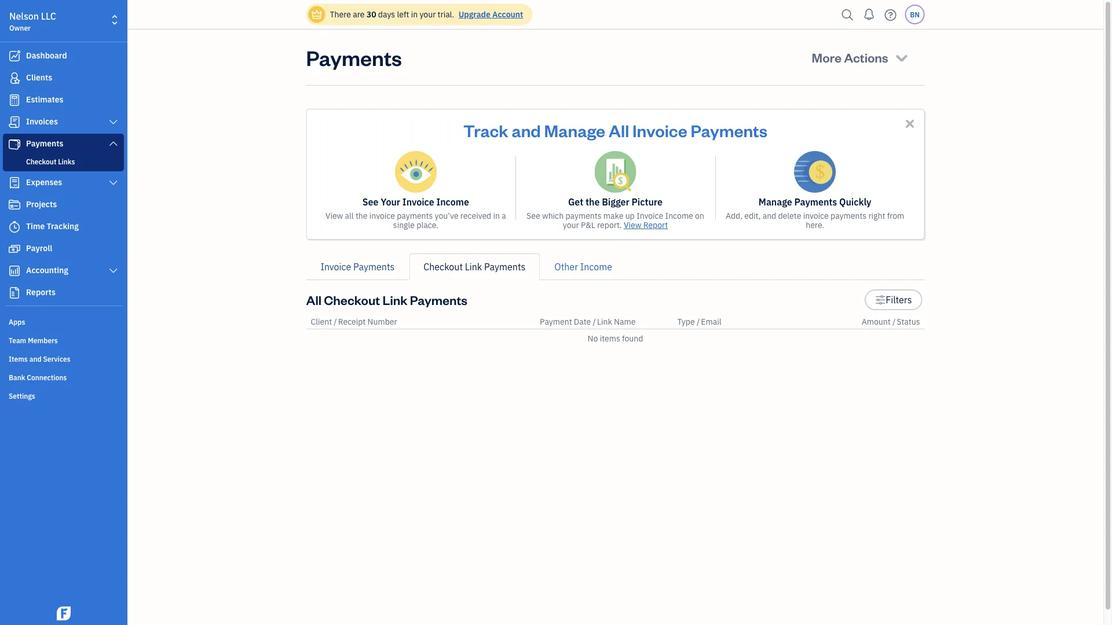 Task type: locate. For each thing, give the bounding box(es) containing it.
payments inside see your invoice income view all the invoice payments you've received in a single place.
[[397, 211, 433, 221]]

team
[[9, 336, 26, 345]]

income inside see which payments make up invoice income on your p&l report.
[[666, 211, 694, 221]]

income left on
[[666, 211, 694, 221]]

bank connections
[[9, 373, 67, 383]]

payments inside manage payments quickly add, edit, and delete invoice payments right from here.
[[831, 211, 867, 221]]

2 vertical spatial chevron large down image
[[108, 267, 119, 276]]

invoice right delete
[[804, 211, 829, 221]]

2 invoice from the left
[[804, 211, 829, 221]]

1 vertical spatial the
[[356, 211, 368, 221]]

1 / from the left
[[334, 317, 337, 327]]

apps
[[9, 318, 25, 327]]

your
[[381, 196, 401, 208]]

0 vertical spatial the
[[586, 196, 600, 208]]

payments for add,
[[831, 211, 867, 221]]

1 horizontal spatial invoice
[[804, 211, 829, 221]]

0 vertical spatial income
[[437, 196, 469, 208]]

bigger
[[602, 196, 630, 208]]

view inside see your invoice income view all the invoice payments you've received in a single place.
[[326, 211, 343, 221]]

team members
[[9, 336, 58, 345]]

in
[[411, 9, 418, 20], [494, 211, 500, 221]]

invoice inside manage payments quickly add, edit, and delete invoice payments right from here.
[[804, 211, 829, 221]]

dashboard image
[[8, 50, 21, 62]]

1 vertical spatial checkout
[[424, 261, 463, 273]]

client image
[[8, 72, 21, 84]]

all up get the bigger picture
[[609, 119, 630, 141]]

1 horizontal spatial link
[[465, 261, 482, 273]]

link up the items
[[598, 317, 613, 327]]

2 horizontal spatial checkout
[[424, 261, 463, 273]]

3 / from the left
[[697, 317, 700, 327]]

money image
[[8, 243, 21, 255]]

link down "received"
[[465, 261, 482, 273]]

payments
[[306, 43, 402, 71], [691, 119, 768, 141], [26, 138, 63, 149], [795, 196, 838, 208], [354, 261, 395, 273], [485, 261, 526, 273], [410, 292, 468, 308]]

2 vertical spatial link
[[598, 317, 613, 327]]

/ right type
[[697, 317, 700, 327]]

1 horizontal spatial payments
[[566, 211, 602, 221]]

/ right client
[[334, 317, 337, 327]]

see left which
[[527, 211, 541, 221]]

other
[[555, 261, 578, 273]]

in inside see your invoice income view all the invoice payments you've received in a single place.
[[494, 211, 500, 221]]

invoice inside see your invoice income view all the invoice payments you've received in a single place.
[[370, 211, 395, 221]]

see your invoice income image
[[395, 151, 437, 193]]

checkout inside checkout links link
[[26, 157, 56, 166]]

items and services
[[9, 355, 71, 364]]

chevron large down image inside 'accounting' link
[[108, 267, 119, 276]]

all
[[345, 211, 354, 221]]

here.
[[806, 220, 825, 231]]

other income link
[[540, 254, 627, 281]]

payments inside see which payments make up invoice income on your p&l report.
[[566, 211, 602, 221]]

income right other
[[581, 261, 613, 273]]

crown image
[[311, 8, 323, 21]]

invoice payments link
[[306, 254, 409, 281]]

checkout up receipt
[[324, 292, 380, 308]]

payment
[[540, 317, 572, 327]]

payments for income
[[397, 211, 433, 221]]

2 horizontal spatial income
[[666, 211, 694, 221]]

0 horizontal spatial checkout
[[26, 157, 56, 166]]

make
[[604, 211, 624, 221]]

1 horizontal spatial all
[[609, 119, 630, 141]]

0 horizontal spatial all
[[306, 292, 322, 308]]

1 horizontal spatial and
[[512, 119, 541, 141]]

get the bigger picture
[[569, 196, 663, 208]]

actions
[[845, 49, 889, 65]]

chevron large down image down chevron large down icon
[[108, 179, 119, 188]]

time tracking
[[26, 221, 79, 232]]

1 vertical spatial all
[[306, 292, 322, 308]]

payments down quickly
[[831, 211, 867, 221]]

1 vertical spatial in
[[494, 211, 500, 221]]

invoice for payments
[[804, 211, 829, 221]]

expenses
[[26, 177, 62, 188]]

0 vertical spatial in
[[411, 9, 418, 20]]

see
[[363, 196, 379, 208], [527, 211, 541, 221]]

clients
[[26, 72, 52, 83]]

items
[[9, 355, 28, 364]]

filters button
[[865, 290, 923, 311]]

1 horizontal spatial manage
[[759, 196, 793, 208]]

and for manage
[[512, 119, 541, 141]]

and right items
[[29, 355, 42, 364]]

1 horizontal spatial see
[[527, 211, 541, 221]]

llc
[[41, 10, 56, 22]]

search image
[[839, 6, 858, 23]]

chevron large down image inside expenses link
[[108, 179, 119, 188]]

1 vertical spatial your
[[563, 220, 579, 231]]

1 horizontal spatial your
[[563, 220, 579, 231]]

/ for amount
[[893, 317, 896, 327]]

bank connections link
[[3, 369, 124, 386]]

1 horizontal spatial in
[[494, 211, 500, 221]]

chevron large down image up reports link
[[108, 267, 119, 276]]

see for which
[[527, 211, 541, 221]]

checkout up 'expenses'
[[26, 157, 56, 166]]

dashboard link
[[3, 46, 124, 67]]

1 vertical spatial income
[[666, 211, 694, 221]]

report.
[[598, 220, 622, 231]]

0 horizontal spatial and
[[29, 355, 42, 364]]

checkout inside checkout link payments link
[[424, 261, 463, 273]]

invoices
[[26, 116, 58, 127]]

payment date / link name
[[540, 317, 636, 327]]

view right make
[[624, 220, 642, 231]]

see inside see which payments make up invoice income on your p&l report.
[[527, 211, 541, 221]]

close image
[[904, 117, 917, 130]]

0 vertical spatial manage
[[545, 119, 606, 141]]

bank
[[9, 373, 25, 383]]

1 vertical spatial manage
[[759, 196, 793, 208]]

0 horizontal spatial see
[[363, 196, 379, 208]]

main element
[[0, 0, 156, 626]]

1 chevron large down image from the top
[[108, 118, 119, 127]]

1 vertical spatial and
[[763, 211, 777, 221]]

0 horizontal spatial the
[[356, 211, 368, 221]]

manage payments quickly add, edit, and delete invoice payments right from here.
[[726, 196, 905, 231]]

view left all
[[326, 211, 343, 221]]

more actions button
[[802, 43, 921, 71]]

all up client
[[306, 292, 322, 308]]

client
[[311, 317, 332, 327]]

3 payments from the left
[[831, 211, 867, 221]]

the right get
[[586, 196, 600, 208]]

invoice
[[633, 119, 688, 141], [403, 196, 435, 208], [637, 211, 664, 221], [321, 261, 351, 273]]

2 horizontal spatial link
[[598, 317, 613, 327]]

settings
[[9, 392, 35, 401]]

upgrade account link
[[457, 9, 524, 20]]

0 horizontal spatial view
[[326, 211, 343, 221]]

0 horizontal spatial invoice
[[370, 211, 395, 221]]

3 chevron large down image from the top
[[108, 267, 119, 276]]

0 vertical spatial see
[[363, 196, 379, 208]]

1 payments from the left
[[397, 211, 433, 221]]

link up number
[[383, 292, 408, 308]]

invoices link
[[3, 112, 124, 133]]

2 horizontal spatial payments
[[831, 211, 867, 221]]

2 chevron large down image from the top
[[108, 179, 119, 188]]

0 vertical spatial checkout
[[26, 157, 56, 166]]

manage payments quickly image
[[795, 151, 836, 193]]

your left trial.
[[420, 9, 436, 20]]

account
[[493, 9, 524, 20]]

0 horizontal spatial income
[[437, 196, 469, 208]]

0 vertical spatial chevron large down image
[[108, 118, 119, 127]]

/ left status
[[893, 317, 896, 327]]

bn button
[[906, 5, 925, 24]]

/
[[334, 317, 337, 327], [593, 317, 596, 327], [697, 317, 700, 327], [893, 317, 896, 327]]

see left your
[[363, 196, 379, 208]]

from
[[888, 211, 905, 221]]

payments
[[397, 211, 433, 221], [566, 211, 602, 221], [831, 211, 867, 221]]

see inside see your invoice income view all the invoice payments you've received in a single place.
[[363, 196, 379, 208]]

0 vertical spatial your
[[420, 9, 436, 20]]

in left a at the top of page
[[494, 211, 500, 221]]

notifications image
[[860, 3, 879, 26]]

chevron large down image
[[108, 118, 119, 127], [108, 179, 119, 188], [108, 267, 119, 276]]

type / email
[[678, 317, 722, 327]]

manage
[[545, 119, 606, 141], [759, 196, 793, 208]]

and right edit,
[[763, 211, 777, 221]]

2 horizontal spatial and
[[763, 211, 777, 221]]

0 horizontal spatial manage
[[545, 119, 606, 141]]

payments down get
[[566, 211, 602, 221]]

income
[[437, 196, 469, 208], [666, 211, 694, 221], [581, 261, 613, 273]]

in right left
[[411, 9, 418, 20]]

/ right date
[[593, 317, 596, 327]]

accounting link
[[3, 261, 124, 282]]

0 horizontal spatial payments
[[397, 211, 433, 221]]

invoice inside see your invoice income view all the invoice payments you've received in a single place.
[[403, 196, 435, 208]]

1 horizontal spatial the
[[586, 196, 600, 208]]

the right all
[[356, 211, 368, 221]]

your
[[420, 9, 436, 20], [563, 220, 579, 231]]

checkout
[[26, 157, 56, 166], [424, 261, 463, 273], [324, 292, 380, 308]]

2 vertical spatial and
[[29, 355, 42, 364]]

and inside main element
[[29, 355, 42, 364]]

view
[[326, 211, 343, 221], [624, 220, 642, 231]]

payments down your
[[397, 211, 433, 221]]

1 horizontal spatial checkout
[[324, 292, 380, 308]]

4 / from the left
[[893, 317, 896, 327]]

invoice
[[370, 211, 395, 221], [804, 211, 829, 221]]

invoice inside see which payments make up invoice income on your p&l report.
[[637, 211, 664, 221]]

amount button
[[862, 317, 891, 327]]

1 horizontal spatial income
[[581, 261, 613, 273]]

checkout for checkout links
[[26, 157, 56, 166]]

2 payments from the left
[[566, 211, 602, 221]]

1 vertical spatial link
[[383, 292, 408, 308]]

chevron large down image up chevron large down icon
[[108, 118, 119, 127]]

invoice down your
[[370, 211, 395, 221]]

30
[[367, 9, 376, 20]]

owner
[[9, 23, 31, 32]]

1 vertical spatial see
[[527, 211, 541, 221]]

no items found
[[588, 334, 644, 344]]

timer image
[[8, 221, 21, 233]]

1 invoice from the left
[[370, 211, 395, 221]]

on
[[696, 211, 705, 221]]

report image
[[8, 287, 21, 299]]

your left p&l
[[563, 220, 579, 231]]

amount
[[862, 317, 891, 327]]

checkout down place.
[[424, 261, 463, 273]]

1 vertical spatial chevron large down image
[[108, 179, 119, 188]]

checkout links
[[26, 157, 75, 166]]

projects
[[26, 199, 57, 210]]

and right track at the left top of the page
[[512, 119, 541, 141]]

other income
[[555, 261, 613, 273]]

0 vertical spatial and
[[512, 119, 541, 141]]

the
[[586, 196, 600, 208], [356, 211, 368, 221]]

report
[[644, 220, 668, 231]]

chevron large down image inside invoices link
[[108, 118, 119, 127]]

more actions
[[812, 49, 889, 65]]

all
[[609, 119, 630, 141], [306, 292, 322, 308]]

income up "you've"
[[437, 196, 469, 208]]

2 vertical spatial checkout
[[324, 292, 380, 308]]



Task type: vqa. For each thing, say whether or not it's contained in the screenshot.
THE ITEMS AND SERVICES link
yes



Task type: describe. For each thing, give the bounding box(es) containing it.
settings image
[[876, 293, 886, 307]]

/ for client
[[334, 317, 337, 327]]

right
[[869, 211, 886, 221]]

invoice for your
[[370, 211, 395, 221]]

up
[[626, 211, 635, 221]]

and for services
[[29, 355, 42, 364]]

clients link
[[3, 68, 124, 89]]

which
[[542, 211, 564, 221]]

connections
[[27, 373, 67, 383]]

projects link
[[3, 195, 124, 216]]

there
[[330, 9, 351, 20]]

chevron large down image for expenses
[[108, 179, 119, 188]]

the inside see your invoice income view all the invoice payments you've received in a single place.
[[356, 211, 368, 221]]

no
[[588, 334, 598, 344]]

nelson
[[9, 10, 39, 22]]

see for your
[[363, 196, 379, 208]]

team members link
[[3, 332, 124, 349]]

apps link
[[3, 313, 124, 330]]

invoice image
[[8, 117, 21, 128]]

see which payments make up invoice income on your p&l report.
[[527, 211, 705, 231]]

trial.
[[438, 9, 455, 20]]

estimates
[[26, 94, 64, 105]]

payments inside manage payments quickly add, edit, and delete invoice payments right from here.
[[795, 196, 838, 208]]

time tracking link
[[3, 217, 124, 238]]

items
[[600, 334, 621, 344]]

a
[[502, 211, 506, 221]]

go to help image
[[882, 6, 900, 23]]

0 horizontal spatial your
[[420, 9, 436, 20]]

quickly
[[840, 196, 872, 208]]

0 vertical spatial all
[[609, 119, 630, 141]]

all checkout link payments
[[306, 292, 468, 308]]

chevron large down image for invoices
[[108, 118, 119, 127]]

income inside see your invoice income view all the invoice payments you've received in a single place.
[[437, 196, 469, 208]]

view report
[[624, 220, 668, 231]]

estimates link
[[3, 90, 124, 111]]

payment date button
[[540, 317, 591, 327]]

expense image
[[8, 177, 21, 189]]

checkout links link
[[5, 155, 122, 169]]

accounting
[[26, 265, 68, 276]]

chart image
[[8, 265, 21, 277]]

invoice payments
[[321, 261, 395, 273]]

amount / status
[[862, 317, 921, 327]]

picture
[[632, 196, 663, 208]]

payments inside main element
[[26, 138, 63, 149]]

chevron large down image
[[108, 139, 119, 148]]

time
[[26, 221, 45, 232]]

number
[[368, 317, 397, 327]]

track
[[464, 119, 509, 141]]

project image
[[8, 199, 21, 211]]

2 / from the left
[[593, 317, 596, 327]]

email
[[702, 317, 722, 327]]

links
[[58, 157, 75, 166]]

settings link
[[3, 387, 124, 405]]

freshbooks image
[[54, 607, 73, 621]]

single
[[393, 220, 415, 231]]

and inside manage payments quickly add, edit, and delete invoice payments right from here.
[[763, 211, 777, 221]]

status
[[897, 317, 921, 327]]

0 horizontal spatial in
[[411, 9, 418, 20]]

delete
[[779, 211, 802, 221]]

checkout link payments
[[424, 261, 526, 273]]

chevron large down image for accounting
[[108, 267, 119, 276]]

payroll
[[26, 243, 52, 254]]

you've
[[435, 211, 459, 221]]

payment image
[[8, 139, 21, 150]]

2 vertical spatial income
[[581, 261, 613, 273]]

type
[[678, 317, 695, 327]]

chevrondown image
[[894, 49, 910, 65]]

reports link
[[3, 283, 124, 304]]

days
[[378, 9, 395, 20]]

filters
[[886, 294, 913, 306]]

items and services link
[[3, 350, 124, 367]]

tracking
[[47, 221, 79, 232]]

0 vertical spatial link
[[465, 261, 482, 273]]

upgrade
[[459, 9, 491, 20]]

get
[[569, 196, 584, 208]]

expenses link
[[3, 173, 124, 194]]

estimate image
[[8, 94, 21, 106]]

your inside see which payments make up invoice income on your p&l report.
[[563, 220, 579, 231]]

see your invoice income view all the invoice payments you've received in a single place.
[[326, 196, 506, 231]]

track and manage all invoice payments
[[464, 119, 768, 141]]

payments link
[[3, 134, 124, 155]]

nelson llc owner
[[9, 10, 56, 32]]

manage inside manage payments quickly add, edit, and delete invoice payments right from here.
[[759, 196, 793, 208]]

edit,
[[745, 211, 761, 221]]

left
[[397, 9, 409, 20]]

client / receipt number
[[311, 317, 397, 327]]

place.
[[417, 220, 439, 231]]

name
[[614, 317, 636, 327]]

are
[[353, 9, 365, 20]]

get the bigger picture image
[[595, 151, 637, 193]]

dashboard
[[26, 50, 67, 61]]

services
[[43, 355, 71, 364]]

0 horizontal spatial link
[[383, 292, 408, 308]]

members
[[28, 336, 58, 345]]

bn
[[911, 10, 920, 19]]

checkout for checkout link payments
[[424, 261, 463, 273]]

more
[[812, 49, 842, 65]]

found
[[623, 334, 644, 344]]

1 horizontal spatial view
[[624, 220, 642, 231]]

there are 30 days left in your trial. upgrade account
[[330, 9, 524, 20]]

/ for type
[[697, 317, 700, 327]]



